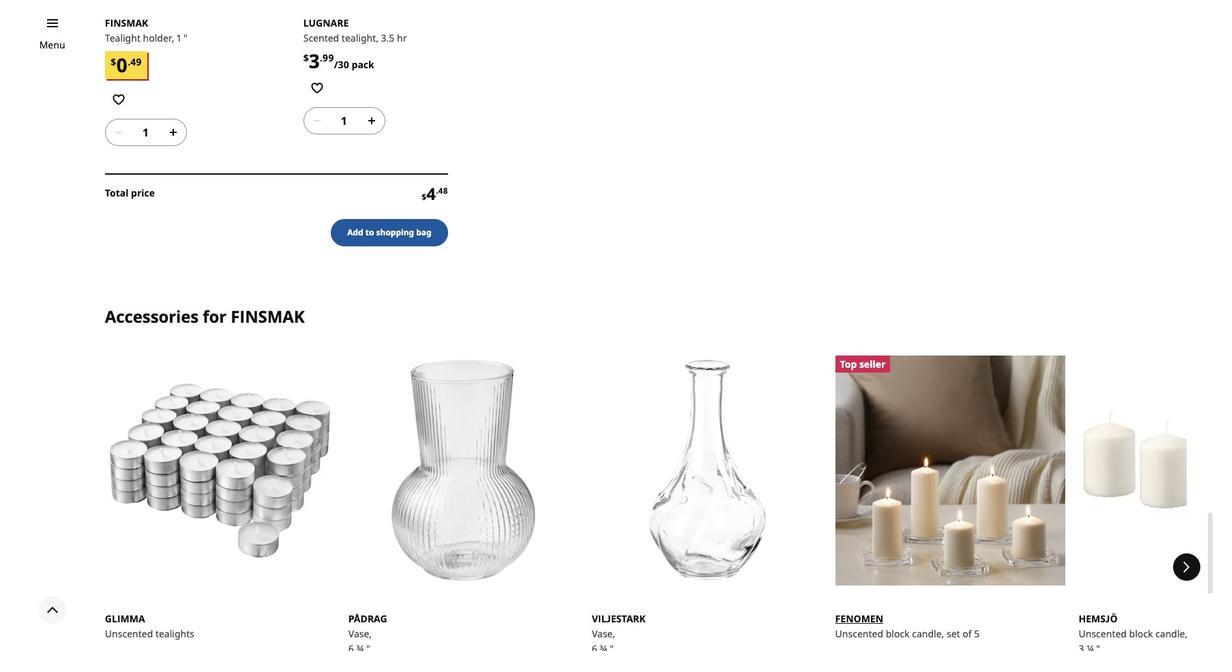 Task type: vqa. For each thing, say whether or not it's contained in the screenshot.
Not sold for delivery for 12
no



Task type: locate. For each thing, give the bounding box(es) containing it.
unscented inside glimma unscented tealights
[[105, 627, 153, 640]]

add to shopping bag
[[348, 226, 432, 238]]

1
[[177, 32, 181, 45]]

0 horizontal spatial candle,
[[913, 627, 945, 640]]

pådrag
[[349, 612, 387, 625]]

$ 4 . 48
[[422, 182, 448, 205]]

block inside fenomen unscented block candle, set of 5
[[886, 627, 910, 640]]

1 horizontal spatial vase,
[[592, 627, 616, 640]]

/30
[[334, 58, 349, 71]]

. for 0
[[128, 55, 130, 68]]

$ left 48
[[422, 191, 427, 203]]

1 horizontal spatial unscented
[[836, 627, 884, 640]]

glimma unscented tealights image
[[105, 356, 335, 586]]

0 horizontal spatial $
[[111, 55, 116, 68]]

bag
[[417, 226, 432, 238]]

$ left 49
[[111, 55, 116, 68]]

99
[[323, 51, 334, 64]]

. for 4
[[436, 185, 439, 197]]

1 horizontal spatial .
[[320, 51, 323, 64]]

0 horizontal spatial vase,
[[349, 627, 372, 640]]

tealight
[[105, 32, 141, 45]]

2 horizontal spatial unscented
[[1079, 627, 1127, 640]]

0 vertical spatial finsmak
[[105, 17, 148, 30]]

save to favorites, lugnare, scented tealight image
[[304, 74, 331, 101]]

accessories for finsmak
[[105, 305, 305, 327]]

menu
[[39, 38, 65, 51]]

None text field
[[328, 107, 361, 134], [130, 119, 162, 146], [328, 107, 361, 134], [130, 119, 162, 146]]

$ for 4
[[422, 191, 427, 203]]

1 horizontal spatial candle,
[[1156, 627, 1188, 640]]

viljestark vase, clear glass, 6 ¾ " image
[[592, 356, 822, 586]]

unscented for fenomen
[[836, 627, 884, 640]]

block
[[886, 627, 910, 640], [1130, 627, 1154, 640]]

1 vase, from the left
[[349, 627, 372, 640]]

hr
[[397, 32, 407, 45]]

3
[[309, 48, 320, 74]]

. inside '$ 4 . 48'
[[436, 185, 439, 197]]

unscented down hemsjö
[[1079, 627, 1127, 640]]

1 block from the left
[[886, 627, 910, 640]]

unscented down fenomen
[[836, 627, 884, 640]]

holder,
[[143, 32, 174, 45]]

fenomen
[[836, 612, 884, 625]]

2 vase, from the left
[[592, 627, 616, 640]]

2 candle, from the left
[[1156, 627, 1188, 640]]

vase, down the "pådrag"
[[349, 627, 372, 640]]

total price
[[105, 186, 155, 199]]

tealight,
[[342, 32, 379, 45]]

unscented for glimma
[[105, 627, 153, 640]]

unscented inside fenomen unscented block candle, set of 5
[[836, 627, 884, 640]]

candle,
[[913, 627, 945, 640], [1156, 627, 1188, 640]]

2 unscented from the left
[[836, 627, 884, 640]]

add to shopping bag button
[[331, 219, 448, 246]]

vase, down viljestark
[[592, 627, 616, 640]]

finsmak up tealight
[[105, 17, 148, 30]]

top seller link
[[836, 356, 1066, 586]]

2 horizontal spatial $
[[422, 191, 427, 203]]

0 horizontal spatial block
[[886, 627, 910, 640]]

accessories
[[105, 305, 199, 327]]

unscented block candle,
[[1079, 627, 1188, 640]]

1 candle, from the left
[[913, 627, 945, 640]]

glimma unscented tealights
[[105, 612, 194, 640]]

finsmak right for
[[231, 305, 305, 327]]

3 unscented from the left
[[1079, 627, 1127, 640]]

5
[[975, 627, 980, 640]]

0 horizontal spatial finsmak
[[105, 17, 148, 30]]

$ inside $ 0 . 49
[[111, 55, 116, 68]]

$ for 0
[[111, 55, 116, 68]]

$ left 99
[[304, 51, 309, 64]]

0 horizontal spatial .
[[128, 55, 130, 68]]

unscented
[[105, 627, 153, 640], [836, 627, 884, 640], [1079, 627, 1127, 640]]

finsmak inside finsmak tealight holder, 1 "
[[105, 17, 148, 30]]

glimma
[[105, 612, 145, 625]]

$
[[304, 51, 309, 64], [111, 55, 116, 68], [422, 191, 427, 203]]

0 horizontal spatial unscented
[[105, 627, 153, 640]]

1 vertical spatial finsmak
[[231, 305, 305, 327]]

$ inside '$ 4 . 48'
[[422, 191, 427, 203]]

viljestark
[[592, 612, 646, 625]]

.
[[320, 51, 323, 64], [128, 55, 130, 68], [436, 185, 439, 197]]

finsmak
[[105, 17, 148, 30], [231, 305, 305, 327]]

1 horizontal spatial $
[[304, 51, 309, 64]]

vase,
[[349, 627, 372, 640], [592, 627, 616, 640]]

. inside $ 0 . 49
[[128, 55, 130, 68]]

49
[[130, 55, 142, 68]]

1 unscented from the left
[[105, 627, 153, 640]]

. inside the 'lugnare scented tealight, 3.5 hr $ 3 . 99 /30 pack'
[[320, 51, 323, 64]]

unscented down glimma
[[105, 627, 153, 640]]

1 horizontal spatial block
[[1130, 627, 1154, 640]]

2 horizontal spatial .
[[436, 185, 439, 197]]

hemsjö
[[1079, 612, 1118, 625]]



Task type: describe. For each thing, give the bounding box(es) containing it.
scented
[[304, 32, 339, 45]]

top seller
[[841, 358, 886, 371]]

finsmak tealight holder, 1 "
[[105, 17, 187, 45]]

vase, for viljestark
[[592, 627, 616, 640]]

0
[[116, 52, 128, 78]]

hemsjö unscented block candle, natural, 3 ¼ " image
[[1079, 356, 1215, 586]]

3.5
[[381, 32, 395, 45]]

fenomen unscented block candle, set of 5
[[836, 612, 980, 640]]

pack
[[352, 58, 375, 71]]

total
[[105, 186, 129, 199]]

to
[[366, 226, 374, 238]]

menu button
[[39, 38, 65, 53]]

fenomen unscented block candle, set of 5, natural image
[[836, 356, 1066, 586]]

candle, inside fenomen unscented block candle, set of 5
[[913, 627, 945, 640]]

lugnare
[[304, 17, 349, 30]]

save to favorites, finsmak, tealight holder image
[[105, 86, 132, 113]]

price
[[131, 186, 155, 199]]

$ inside the 'lugnare scented tealight, 3.5 hr $ 3 . 99 /30 pack'
[[304, 51, 309, 64]]

lugnare scented tealight, 3.5 hr $ 3 . 99 /30 pack
[[304, 17, 407, 74]]

seller
[[860, 358, 886, 371]]

tealights
[[156, 627, 194, 640]]

top
[[841, 358, 857, 371]]

2 block from the left
[[1130, 627, 1154, 640]]

of
[[963, 627, 972, 640]]

for
[[203, 305, 227, 327]]

48
[[439, 185, 448, 197]]

pådrag vase, clear glass, 6 ¾ " image
[[349, 356, 579, 586]]

add
[[348, 226, 364, 238]]

4
[[427, 182, 436, 205]]

set
[[947, 627, 961, 640]]

"
[[184, 32, 187, 45]]

vase, for pådrag
[[349, 627, 372, 640]]

$ 0 . 49
[[111, 52, 142, 78]]

shopping
[[376, 226, 414, 238]]

1 horizontal spatial finsmak
[[231, 305, 305, 327]]



